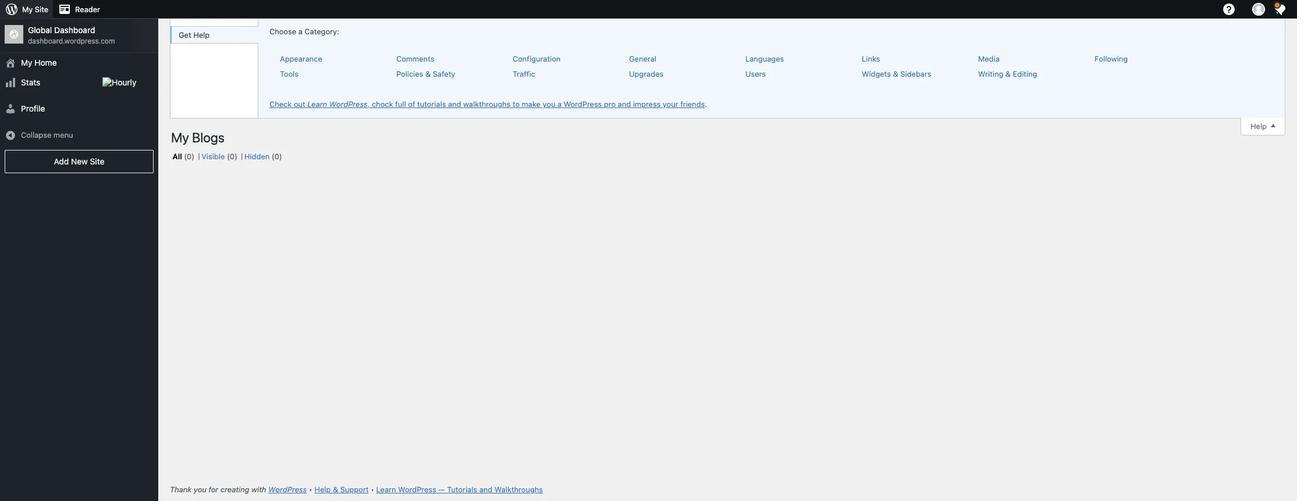 Task type: describe. For each thing, give the bounding box(es) containing it.
1 | from the left
[[198, 152, 200, 161]]

choose
[[270, 27, 296, 36]]

hourly views image
[[102, 78, 149, 89]]

add new site
[[54, 156, 104, 166]]

& for policies
[[426, 69, 431, 79]]

of
[[408, 100, 415, 109]]

traffic link
[[513, 69, 536, 79]]

safety
[[433, 69, 456, 79]]

tutorials
[[447, 486, 478, 495]]

collapse
[[21, 130, 51, 139]]

profile link
[[0, 99, 158, 119]]

editing
[[1013, 69, 1038, 79]]

policies
[[397, 69, 424, 79]]

my home
[[21, 58, 57, 68]]

stats
[[21, 78, 40, 87]]

0 horizontal spatial a
[[298, 27, 303, 36]]

visible
[[202, 152, 225, 161]]

wordpress left chock
[[329, 100, 368, 109]]

make
[[522, 100, 541, 109]]

traffic
[[513, 69, 536, 79]]

languages link
[[746, 54, 784, 63]]

policies & safety link
[[397, 69, 456, 79]]

.
[[705, 100, 708, 109]]

comments link
[[397, 54, 435, 63]]

1 horizontal spatial and
[[480, 486, 493, 495]]

site inside main menu navigation
[[90, 156, 104, 166]]

0 horizontal spatial and
[[448, 100, 461, 109]]

creating
[[221, 486, 249, 495]]

contextual help tab element
[[171, 19, 1286, 118]]

upgrades
[[629, 69, 664, 79]]

upgrades link
[[629, 69, 664, 79]]

help button
[[1241, 118, 1286, 135]]

widgets & sidebars
[[862, 69, 932, 79]]

configuration
[[513, 54, 561, 63]]

,
[[368, 100, 370, 109]]

following link
[[1095, 54, 1129, 63]]

writing & editing
[[979, 69, 1038, 79]]

& for widgets
[[894, 69, 899, 79]]

general
[[629, 54, 657, 63]]

my for my site
[[22, 5, 33, 14]]

main menu navigation
[[0, 0, 158, 502]]

check
[[270, 100, 292, 109]]

check out learn wordpress , chock full of tutorials and walkthroughs to make you a wordpress pro and impress your friends .
[[270, 100, 708, 109]]

my site link
[[0, 0, 53, 19]]

toolbar navigation
[[0, 0, 1291, 19]]

configuration link
[[513, 54, 561, 63]]

my home link
[[0, 53, 158, 73]]

global dashboard dashboard.wordpress.com
[[28, 25, 115, 46]]

site inside toolbar navigation
[[35, 5, 48, 14]]

—
[[439, 486, 445, 495]]

my blogs
[[171, 130, 225, 145]]

1 (0) from the left
[[184, 152, 195, 161]]

users
[[746, 69, 766, 79]]

policies & safety
[[397, 69, 456, 79]]

writing
[[979, 69, 1004, 79]]

reader
[[75, 5, 100, 14]]

with
[[252, 486, 266, 495]]

new
[[71, 156, 88, 166]]

help inside "link"
[[193, 30, 210, 40]]

get help
[[179, 30, 210, 40]]

3 (0) from the left
[[272, 152, 282, 161]]

wordpress right with
[[269, 486, 307, 495]]

media
[[979, 54, 1000, 63]]

support
[[340, 486, 369, 495]]

2 vertical spatial help
[[315, 486, 331, 495]]

walkthroughs
[[495, 486, 543, 495]]

dashboard
[[54, 25, 95, 35]]

all
[[173, 152, 182, 161]]

1 vertical spatial you
[[194, 486, 207, 495]]

widgets & sidebars link
[[862, 69, 932, 79]]

my site
[[22, 5, 48, 14]]

bell image
[[1274, 3, 1283, 12]]

to
[[513, 100, 520, 109]]

hidden
[[245, 152, 270, 161]]



Task type: vqa. For each thing, say whether or not it's contained in the screenshot.
the left Learn
yes



Task type: locate. For each thing, give the bounding box(es) containing it.
walkthroughs
[[464, 100, 511, 109]]

media link
[[979, 54, 1000, 63]]

2 horizontal spatial and
[[618, 100, 631, 109]]

chock
[[372, 100, 393, 109]]

2 horizontal spatial help
[[1251, 122, 1268, 131]]

• right wordpress link on the bottom left
[[309, 486, 313, 495]]

learn right out
[[308, 100, 327, 109]]

reader link
[[53, 0, 105, 19]]

0 vertical spatial site
[[35, 5, 48, 14]]

(0) right "hidden"
[[272, 152, 282, 161]]

thank
[[170, 486, 192, 495]]

users link
[[746, 69, 766, 79]]

0 vertical spatial my
[[22, 5, 33, 14]]

0 horizontal spatial (0)
[[184, 152, 195, 161]]

| left "hidden"
[[241, 152, 243, 161]]

all (0) | visible (0) | hidden (0)
[[173, 152, 282, 161]]

1 horizontal spatial you
[[543, 100, 556, 109]]

learn right support
[[376, 486, 396, 495]]

full
[[395, 100, 406, 109]]

0 horizontal spatial you
[[194, 486, 207, 495]]

and
[[448, 100, 461, 109], [618, 100, 631, 109], [480, 486, 493, 495]]

0 vertical spatial a
[[298, 27, 303, 36]]

you right make
[[543, 100, 556, 109]]

site up global
[[35, 5, 48, 14]]

tools
[[280, 69, 299, 79]]

writing & editing link
[[979, 69, 1038, 79]]

0 vertical spatial learn
[[308, 100, 327, 109]]

1 horizontal spatial a
[[558, 100, 562, 109]]

add
[[54, 156, 69, 166]]

my inside toolbar navigation
[[22, 5, 33, 14]]

my for my blogs
[[171, 130, 189, 145]]

0 vertical spatial you
[[543, 100, 556, 109]]

appearance
[[280, 54, 323, 63]]

|
[[198, 152, 200, 161], [241, 152, 243, 161]]

1 horizontal spatial •
[[371, 486, 374, 495]]

languages
[[746, 54, 784, 63]]

•
[[309, 486, 313, 495], [371, 486, 374, 495]]

1 vertical spatial my
[[21, 58, 32, 68]]

friends
[[681, 100, 705, 109]]

help inside dropdown button
[[1251, 122, 1268, 131]]

1 horizontal spatial |
[[241, 152, 243, 161]]

profile
[[21, 104, 45, 114]]

you left "for"
[[194, 486, 207, 495]]

my up global
[[22, 5, 33, 14]]

your
[[663, 100, 679, 109]]

1 vertical spatial learn
[[376, 486, 396, 495]]

(0) right the all
[[184, 152, 195, 161]]

blogs
[[192, 130, 225, 145]]

1 horizontal spatial learn
[[376, 486, 396, 495]]

& left editing
[[1006, 69, 1011, 79]]

2 (0) from the left
[[227, 152, 237, 161]]

links link
[[862, 54, 881, 63]]

category:
[[305, 27, 339, 36]]

1 horizontal spatial help
[[315, 486, 331, 495]]

1 horizontal spatial site
[[90, 156, 104, 166]]

a
[[298, 27, 303, 36], [558, 100, 562, 109]]

collapse menu button
[[0, 126, 158, 145]]

sidebars
[[901, 69, 932, 79]]

• right support
[[371, 486, 374, 495]]

1 vertical spatial a
[[558, 100, 562, 109]]

pro
[[604, 100, 616, 109]]

wordpress left '—' at the bottom left of the page
[[398, 486, 437, 495]]

& for writing
[[1006, 69, 1011, 79]]

2 | from the left
[[241, 152, 243, 161]]

(0)
[[184, 152, 195, 161], [227, 152, 237, 161], [272, 152, 282, 161]]

add new site link
[[5, 150, 154, 173]]

for
[[209, 486, 219, 495]]

& right widgets
[[894, 69, 899, 79]]

0 horizontal spatial learn
[[308, 100, 327, 109]]

and right tutorials
[[448, 100, 461, 109]]

1 horizontal spatial (0)
[[227, 152, 237, 161]]

tools link
[[280, 69, 299, 79]]

& left safety
[[426, 69, 431, 79]]

and right "tutorials"
[[480, 486, 493, 495]]

learn inside contextual help tab element
[[308, 100, 327, 109]]

get help link
[[172, 26, 259, 44]]

appearance link
[[280, 54, 323, 63]]

widgets
[[862, 69, 891, 79]]

a right choose at the top of the page
[[298, 27, 303, 36]]

global
[[28, 25, 52, 35]]

my inside main menu navigation
[[21, 58, 32, 68]]

learn wordpress — tutorials and walkthroughs link
[[376, 486, 543, 495]]

my left the home
[[21, 58, 32, 68]]

general link
[[629, 54, 657, 63]]

2 vertical spatial my
[[171, 130, 189, 145]]

&
[[426, 69, 431, 79], [894, 69, 899, 79], [1006, 69, 1011, 79], [333, 486, 338, 495]]

learn
[[308, 100, 327, 109], [376, 486, 396, 495]]

and right pro
[[618, 100, 631, 109]]

0 vertical spatial help
[[193, 30, 210, 40]]

2 horizontal spatial (0)
[[272, 152, 282, 161]]

help
[[193, 30, 210, 40], [1251, 122, 1268, 131], [315, 486, 331, 495]]

my
[[22, 5, 33, 14], [21, 58, 32, 68], [171, 130, 189, 145]]

a right make
[[558, 100, 562, 109]]

help & support link
[[315, 486, 369, 495]]

site right new
[[90, 156, 104, 166]]

menu
[[53, 130, 73, 139]]

| left visible
[[198, 152, 200, 161]]

you
[[543, 100, 556, 109], [194, 486, 207, 495]]

wordpress link
[[269, 486, 307, 495]]

0 horizontal spatial help
[[193, 30, 210, 40]]

following
[[1095, 54, 1129, 63]]

my up the all
[[171, 130, 189, 145]]

choose a category:
[[270, 27, 339, 36]]

collapse menu
[[21, 130, 73, 139]]

comments
[[397, 54, 435, 63]]

1 vertical spatial help
[[1251, 122, 1268, 131]]

tutorials
[[417, 100, 446, 109]]

0 horizontal spatial •
[[309, 486, 313, 495]]

1 • from the left
[[309, 486, 313, 495]]

2 • from the left
[[371, 486, 374, 495]]

home
[[35, 58, 57, 68]]

stats link
[[0, 73, 158, 93]]

wordpress left pro
[[564, 100, 602, 109]]

impress
[[633, 100, 661, 109]]

get
[[179, 30, 191, 40]]

site
[[35, 5, 48, 14], [90, 156, 104, 166]]

wordpress
[[329, 100, 368, 109], [564, 100, 602, 109], [269, 486, 307, 495], [398, 486, 437, 495]]

& left support
[[333, 486, 338, 495]]

my for my home
[[21, 58, 32, 68]]

dashboard.wordpress.com
[[28, 37, 115, 46]]

(0) right visible
[[227, 152, 237, 161]]

out
[[294, 100, 306, 109]]

links
[[862, 54, 881, 63]]

1 vertical spatial site
[[90, 156, 104, 166]]

you inside contextual help tab element
[[543, 100, 556, 109]]

thank you for creating with wordpress • help & support • learn wordpress — tutorials and walkthroughs
[[170, 486, 543, 495]]

0 horizontal spatial site
[[35, 5, 48, 14]]

0 horizontal spatial |
[[198, 152, 200, 161]]



